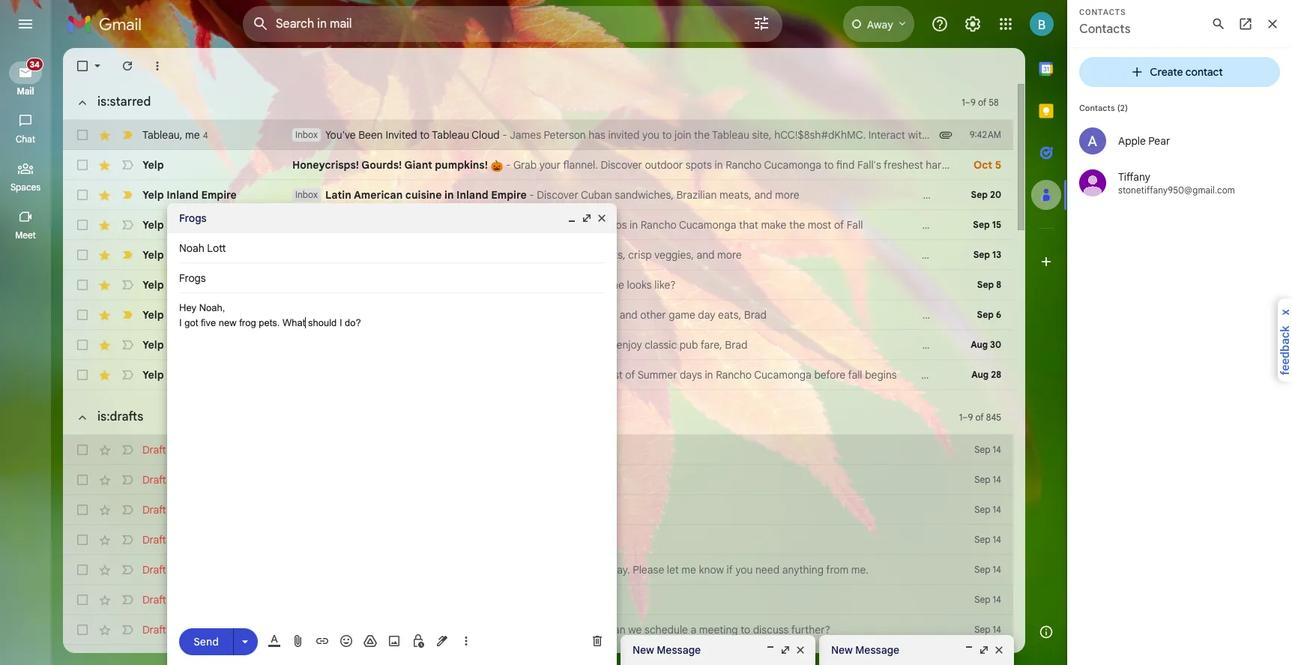 Task type: locate. For each thing, give the bounding box(es) containing it.
row down enjoy
[[63, 270, 1014, 300]]

8 row from the top
[[63, 330, 1014, 360]]

1
[[962, 96, 966, 108], [960, 411, 963, 423]]

2 yelp from the top
[[142, 188, 164, 202]]

845
[[987, 411, 1002, 423]]

noah
[[179, 241, 205, 255]]

your
[[540, 158, 561, 172], [549, 218, 570, 232]]

empire right got
[[201, 308, 237, 322]]

0 vertical spatial –
[[966, 96, 971, 108]]

looks
[[627, 278, 652, 292]]

demand:
[[411, 218, 456, 232]]

1 inbox from the top
[[295, 129, 318, 140]]

1 horizontal spatial tableau
[[432, 128, 469, 142]]

1 for is:drafts
[[960, 411, 963, 423]]

1 row from the top
[[63, 120, 1014, 150]]

1 vertical spatial most
[[599, 368, 623, 382]]

new
[[573, 218, 593, 232], [219, 317, 237, 328]]

need
[[756, 563, 780, 577]]

aug for from parks to bbq, make the most of summer days in rancho cucamonga before  fall begins͏ ͏ ͏ ͏ ͏ ͏͏ ͏ ͏ ͏ ͏ ͏͏ ͏ ͏ ͏ ͏ ͏͏ ͏ ͏ ͏ ͏ ͏͏ ͏ ͏ ͏ ͏ ͏͏ ͏ ͏ ͏ ͏  ͏͏ ͏ ͏ ͏ ͏ ͏͏ ͏ ͏ ͏ ͏ ͏͏ ͏ ͏ ͏ ͏ ͏͏ ͏ ͏ ͏ ͏ ͏͏ ͏ ͏
[[972, 369, 989, 380]]

row up grab
[[63, 120, 1014, 150]]

and right veggies,
[[697, 248, 715, 262]]

pop out image
[[581, 212, 593, 224], [780, 644, 792, 656], [979, 644, 991, 656]]

main menu image
[[16, 15, 34, 33]]

in right days
[[705, 368, 714, 382]]

navigation
[[0, 48, 52, 665]]

5 yelp from the top
[[142, 278, 164, 292]]

row down grab
[[63, 180, 1014, 210]]

me right ,
[[185, 128, 200, 141]]

to left bbq,
[[513, 368, 523, 382]]

4 sep 14 from the top
[[975, 534, 1002, 545]]

sep 6
[[978, 309, 1002, 320]]

–
[[966, 96, 971, 108], [963, 411, 969, 423]]

2 vertical spatial inbox
[[295, 309, 318, 320]]

close image
[[795, 644, 807, 656], [994, 644, 1006, 656]]

want to see what a pizza in a cone looks like? ͏ ͏ ͏ ͏ ͏ ͏ ͏ ͏ ͏ ͏͏ ͏ ͏ ͏ ͏  ͏͏ ͏ ͏ ͏ ͏ ͏ ͏ ͏ ͏ ͏ ͏͏ ͏ ͏ ͏ ͏ ͏ ͏ ͏ ͏ ͏ ͏͏ ͏ ͏ ͏ ͏ ͏ ͏ ͏ ͏ ͏ ͏͏ ͏ ͏ ͏ ͏ ͏  ͏ ͏ ͏ ͏ ͏ ͏ ͏ ͏ ͏ ͏ ͏ ͏ ͏ ͏ ͏ ͏ ͏ ͏ ͏ ͏ ͏ ͏͏ ͏ ͏
[[461, 278, 875, 292]]

0 horizontal spatial meats,
[[594, 248, 626, 262]]

1 vertical spatial that
[[457, 563, 476, 577]]

tos
[[613, 218, 627, 232]]

1 horizontal spatial let
[[667, 563, 679, 577]]

sep 14 for second draft row from the bottom of the main content containing is:starred
[[975, 534, 1002, 545]]

None checkbox
[[75, 217, 90, 232], [75, 337, 90, 352], [75, 367, 90, 382], [75, 442, 90, 457], [75, 502, 90, 517], [75, 592, 90, 607], [75, 622, 90, 637], [75, 217, 90, 232], [75, 337, 90, 352], [75, 367, 90, 382], [75, 442, 90, 457], [75, 502, 90, 517], [75, 592, 90, 607], [75, 622, 90, 637]]

sep for tenth row from the bottom of the main content containing is:starred
[[972, 189, 988, 200]]

0 vertical spatial new
[[573, 218, 593, 232]]

6 row from the top
[[63, 270, 1014, 300]]

1 vertical spatial meats,
[[594, 248, 626, 262]]

2 close image from the left
[[994, 644, 1006, 656]]

– left 845
[[963, 411, 969, 423]]

of left summer
[[626, 368, 636, 382]]

inland
[[167, 188, 199, 202], [457, 188, 489, 202], [167, 248, 199, 262], [167, 308, 199, 322], [435, 308, 467, 322], [167, 338, 199, 352]]

row up snag
[[63, 300, 1014, 330]]

you right if
[[736, 563, 753, 577]]

34
[[30, 59, 40, 70]]

1 vertical spatial new
[[219, 317, 237, 328]]

1 vertical spatial –
[[963, 411, 969, 423]]

1 horizontal spatial new message
[[832, 643, 900, 657]]

the left project.
[[550, 623, 565, 637]]

more down - discover your new go-tos in rancho cucamonga that make the most of fall͏ ͏  ͏ ͏ ͏ ͏͏ ͏ ͏ ͏ ͏ ͏͏ ͏ ͏ ͏ ͏ ͏͏ ͏ ͏ ͏ ͏ ͏͏ ͏ ͏ ͏ ͏ ͏͏ ͏ ͏ ͏ ͏ ͏͏ ͏ ͏ ͏ ͏ ͏͏  ͏ ͏ ͏ ͏ ͏͏ ͏ ͏ ͏ ͏ ͏͏ ͏ ͏ ͏ ͏ ͏͏ ͏ ͏ ͏ ͏ ͏͏ ͏ ͏ ͏ ͏
[[718, 248, 742, 262]]

brad
[[745, 308, 767, 322], [725, 338, 748, 352]]

i left wanted
[[339, 563, 342, 577]]

brad right fare,
[[725, 338, 748, 352]]

frog
[[239, 317, 256, 328]]

rancho down snag a booth and enjoy classic pub fare, brad ͏ ͏ ͏ ͏ ͏ ͏ ͏ ͏ ͏ ͏ ͏ ͏ ͏ ͏ ͏  ͏ ͏ ͏ ͏ ͏ ͏ ͏ ͏ ͏ ͏ ͏ ͏ ͏ ͏ ͏ ͏ ͏ ͏ ͏ ͏ ͏ ͏ ͏ ͏ ͏ ͏ ͏ ͏ ͏ ͏ ͏ ͏ ͏ ͏ ͏ ͏ ͏ ͏  ͏ ͏ ͏ ͏ ͏ ͏ ͏ ͏ ͏ ͏ ͏ ͏ ͏ ͏ ͏ ͏ ͏ ͏ ͏ ͏ ͏ ͏ ͏ ͏ ͏
[[716, 368, 752, 382]]

9 left 58
[[971, 96, 976, 108]]

1 vertical spatial some
[[367, 623, 393, 637]]

1 vertical spatial cucamonga
[[679, 218, 737, 232]]

the left 'fall͏'
[[790, 218, 805, 232]]

concerns
[[396, 623, 440, 637]]

1 horizontal spatial new
[[832, 643, 853, 657]]

draft row
[[63, 435, 1014, 465], [63, 465, 1014, 495], [63, 495, 1014, 525], [63, 525, 1014, 555], [63, 585, 1014, 615]]

1 horizontal spatial minimize image
[[765, 644, 777, 656]]

0 horizontal spatial wings
[[391, 308, 421, 322]]

sep for 7th row from the bottom of the main content containing is:starred
[[978, 279, 994, 290]]

1 yelp inland empire from the top
[[142, 188, 237, 202]]

0 vertical spatial most
[[808, 218, 832, 232]]

rancho
[[726, 158, 762, 172], [641, 218, 677, 232], [716, 368, 752, 382]]

1 new from the left
[[633, 643, 654, 657]]

0 vertical spatial 1
[[962, 96, 966, 108]]

tableau
[[142, 128, 180, 141], [432, 128, 469, 142]]

empire for aug 30
[[201, 338, 237, 352]]

to left find
[[824, 158, 834, 172]]

hey noah, i got five new frog pets. what should i do?
[[179, 302, 361, 328]]

1 vertical spatial brad
[[725, 338, 748, 352]]

empire down 🎃 icon at top left
[[491, 188, 527, 202]]

tab list
[[1026, 48, 1068, 611]]

6
[[997, 309, 1002, 320]]

1 horizontal spatial wings
[[590, 308, 617, 322]]

row up the "direction"
[[63, 555, 1014, 585]]

settings image
[[964, 15, 982, 33]]

– left 58
[[966, 96, 971, 108]]

7 draft from the top
[[142, 623, 166, 637]]

1 vertical spatial aug
[[972, 369, 989, 380]]

2 draft from the top
[[142, 473, 166, 487]]

6 sep 14 from the top
[[975, 594, 1002, 605]]

2 draft row from the top
[[63, 465, 1014, 495]]

1 vertical spatial inbox
[[295, 189, 318, 200]]

some right up
[[561, 308, 587, 322]]

5 draft from the top
[[142, 563, 166, 577]]

1 draft from the top
[[142, 443, 166, 457]]

parks
[[484, 368, 511, 382]]

1 horizontal spatial meats,
[[720, 188, 752, 202]]

new inside hey noah, i got five new frog pets. what should i do?
[[219, 317, 237, 328]]

1 horizontal spatial you
[[736, 563, 753, 577]]

most left 'fall͏'
[[808, 218, 832, 232]]

anything
[[783, 563, 824, 577]]

3 sep 14 from the top
[[975, 504, 1002, 515]]

inbox inside inbox you've been invited to tableau cloud -
[[295, 129, 318, 140]]

your up tender
[[549, 218, 570, 232]]

main content
[[63, 48, 1089, 665]]

1 vertical spatial me
[[682, 563, 697, 577]]

yelp inland empire down frogs
[[142, 248, 237, 262]]

1 vertical spatial your
[[549, 218, 570, 232]]

cloud
[[472, 128, 500, 142]]

yelp inland empire down got
[[142, 338, 237, 352]]

0 vertical spatial cucamonga
[[764, 158, 822, 172]]

row
[[63, 120, 1014, 150], [63, 150, 1089, 180], [63, 180, 1014, 210], [63, 210, 1022, 240], [63, 240, 1014, 270], [63, 270, 1014, 300], [63, 300, 1014, 330], [63, 330, 1014, 360], [63, 360, 1037, 390], [63, 555, 1014, 585], [63, 615, 1014, 645], [63, 645, 1014, 665]]

know
[[429, 563, 454, 577], [699, 563, 724, 577]]

outdoor
[[645, 158, 683, 172]]

of right the "direction"
[[537, 623, 547, 637]]

0 horizontal spatial new message
[[633, 643, 701, 657]]

2 14 from the top
[[993, 474, 1002, 485]]

inland for sep 13
[[167, 248, 199, 262]]

let right wanted
[[395, 563, 407, 577]]

0 vertical spatial more
[[775, 188, 800, 202]]

search in mail image
[[247, 10, 274, 37]]

rancho down the inbox latin american cuisine in inland empire - discover cuban sandwiches, brazilian meats, and more ͏ ͏ ͏ ͏ ͏ ͏ ͏ ͏ ͏ ͏ ͏  ͏ ͏ ͏ ͏ ͏ ͏ ͏ ͏ ͏ ͏ ͏ ͏ ͏ ͏ ͏ ͏ ͏ ͏ ͏ ͏ ͏ ͏ ͏ ͏ ͏ ͏ ͏ ͏ ͏ ͏ ͏ ͏ ͏ ͏ ͏ ͏ ͏ ͏  ͏ ͏ ͏ ͏ ͏ ͏ ͏ ͏ ͏ ͏ ͏ ͏ ͏ ͏ ͏ ͏ ͏ ͏ ͏ ͏ ͏ ͏ ͏ ͏ ͏
[[641, 218, 677, 232]]

minimize image for right pop out icon
[[964, 644, 976, 656]]

i left have
[[337, 623, 339, 637]]

5 row from the top
[[63, 240, 1014, 270]]

discover down flannel.
[[537, 188, 579, 202]]

noah lott
[[179, 241, 226, 255]]

know left if
[[699, 563, 724, 577]]

more down - grab your flannel. discover outdoor spots in rancho cucamonga to find  fall's freshest harvest.͏ ͏ ͏ ͏ ͏ ͏͏ ͏ ͏ ͏ ͏ ͏͏ ͏ ͏ ͏ ͏ ͏͏ ͏ ͏ ͏ ͏ ͏͏ ͏ ͏ ͏  ͏ ͏͏ ͏ ͏ ͏ ͏ ͏͏ ͏ ͏ ͏ ͏ ͏͏ ͏ ͏ ͏ ͏ ͏͏ ͏ ͏ ͏ ͏ ͏͏ ͏
[[775, 188, 800, 202]]

fall͏
[[847, 218, 863, 232]]

0 vertical spatial 9
[[971, 96, 976, 108]]

to
[[420, 128, 430, 142], [824, 158, 834, 172], [488, 278, 497, 292], [513, 368, 523, 382], [382, 563, 392, 577], [741, 623, 751, 637]]

know left will
[[429, 563, 454, 577]]

i left got
[[179, 317, 182, 328]]

13
[[993, 249, 1002, 260]]

1 sep 14 from the top
[[975, 444, 1002, 455]]

close image for right pop out icon
[[994, 644, 1006, 656]]

7 14 from the top
[[993, 624, 1002, 635]]

0 horizontal spatial tableau
[[142, 128, 180, 141]]

0 vertical spatial that
[[739, 218, 759, 232]]

you've
[[325, 128, 356, 142]]

that up enjoy tender meats, crisp veggies, and more ͏ ͏ ͏ ͏ ͏ ͏ ͏ ͏ ͏ ͏ ͏ ͏ ͏ ͏ ͏ ͏  ͏ ͏ ͏ ͏ ͏ ͏ ͏ ͏ ͏ ͏ ͏ ͏ ͏ ͏ ͏ ͏ ͏ ͏ ͏ ͏ ͏ ͏ ͏ ͏ ͏ ͏ ͏ ͏ ͏ ͏ ͏ ͏ ͏ ͏ ͏ ͏ ͏ ͏  ͏ ͏ ͏ ͏ ͏ ͏ ͏ ͏ ͏ ͏ ͏ ͏ ͏ ͏ ͏ ͏ ͏ ͏ ͏ ͏ ͏ ͏ ͏ ͏ ͏
[[739, 218, 759, 232]]

want
[[461, 278, 485, 292]]

meeting
[[700, 623, 738, 637]]

more send options image
[[238, 634, 253, 649]]

4 14 from the top
[[993, 534, 1002, 545]]

0 horizontal spatial new
[[219, 317, 237, 328]]

1 horizontal spatial new
[[573, 218, 593, 232]]

inbox inside the inbox latin american cuisine in inland empire - discover cuban sandwiches, brazilian meats, and more ͏ ͏ ͏ ͏ ͏ ͏ ͏ ͏ ͏ ͏ ͏  ͏ ͏ ͏ ͏ ͏ ͏ ͏ ͏ ͏ ͏ ͏ ͏ ͏ ͏ ͏ ͏ ͏ ͏ ͏ ͏ ͏ ͏ ͏ ͏ ͏ ͏ ͏ ͏ ͏ ͏ ͏ ͏ ͏ ͏ ͏ ͏ ͏ ͏  ͏ ͏ ͏ ͏ ͏ ͏ ͏ ͏ ͏ ͏ ͏ ͏ ͏ ͏ ͏ ͏ ͏ ͏ ͏ ͏ ͏ ͏ ͏ ͏ ͏
[[295, 189, 318, 200]]

draft
[[142, 443, 166, 457], [142, 473, 166, 487], [142, 503, 166, 517], [142, 533, 166, 547], [142, 563, 166, 577], [142, 593, 166, 607], [142, 623, 166, 637]]

1 new message from the left
[[633, 643, 701, 657]]

spaces heading
[[0, 181, 51, 193]]

send button
[[179, 628, 233, 655]]

0 horizontal spatial some
[[367, 623, 393, 637]]

aug left 28
[[972, 369, 989, 380]]

row down the "direction"
[[63, 645, 1014, 665]]

0 horizontal spatial close image
[[795, 644, 807, 656]]

honeycrisps! gourds! giant pumpkins!
[[292, 158, 491, 172]]

inbox left you've
[[295, 129, 318, 140]]

0 horizontal spatial message
[[657, 643, 701, 657]]

1 horizontal spatial make
[[761, 218, 787, 232]]

some
[[561, 308, 587, 322], [367, 623, 393, 637]]

the
[[790, 218, 805, 232], [581, 368, 596, 382], [474, 623, 489, 637], [550, 623, 565, 637]]

refresh image
[[120, 58, 135, 73]]

0 horizontal spatial more
[[718, 248, 742, 262]]

1 horizontal spatial close image
[[994, 644, 1006, 656]]

i have some concerns about the direction of the project. can we schedule a  meeting to discuss further?
[[337, 623, 831, 637]]

1 vertical spatial discover
[[537, 188, 579, 202]]

2 inbox from the top
[[295, 189, 318, 200]]

- right cloud
[[503, 128, 507, 142]]

that
[[739, 218, 759, 232], [457, 563, 476, 577]]

new right five
[[219, 317, 237, 328]]

some right have
[[367, 623, 393, 637]]

veggies,
[[655, 248, 694, 262]]

0 horizontal spatial let
[[395, 563, 407, 577]]

what
[[520, 278, 543, 292]]

30
[[991, 339, 1002, 350]]

row down working
[[63, 615, 1014, 645]]

you right wanted
[[409, 563, 427, 577]]

empire for sep 6
[[201, 308, 237, 322]]

rancho right spots
[[726, 158, 762, 172]]

eats,
[[718, 308, 742, 322]]

0 horizontal spatial know
[[429, 563, 454, 577]]

honeycrisps!
[[292, 158, 359, 172]]

1 vertical spatial 1
[[960, 411, 963, 423]]

insert photo image
[[387, 634, 402, 649]]

before
[[815, 368, 846, 382]]

advanced search options image
[[747, 8, 777, 38]]

0 vertical spatial meats,
[[720, 188, 752, 202]]

yelp inland empire for sep 6
[[142, 308, 237, 322]]

working
[[517, 563, 554, 577]]

2 know from the left
[[699, 563, 724, 577]]

tableau up pumpkins!
[[432, 128, 469, 142]]

inland left the lott
[[167, 248, 199, 262]]

0 horizontal spatial minimize image
[[566, 212, 578, 224]]

wings down want to see what a pizza in a cone looks like? ͏ ͏ ͏ ͏ ͏ ͏ ͏ ͏ ͏ ͏͏ ͏ ͏ ͏ ͏  ͏͏ ͏ ͏ ͏ ͏ ͏ ͏ ͏ ͏ ͏ ͏͏ ͏ ͏ ͏ ͏ ͏ ͏ ͏ ͏ ͏ ͏͏ ͏ ͏ ͏ ͏ ͏ ͏ ͏ ͏ ͏ ͏͏ ͏ ͏ ͏ ͏ ͏  ͏ ͏ ͏ ͏ ͏ ͏ ͏ ͏ ͏ ͏ ͏ ͏ ͏ ͏ ͏ ͏ ͏ ͏ ͏ ͏ ͏ ͏͏ ͏ ͏ link
[[590, 308, 617, 322]]

2 message from the left
[[856, 643, 900, 657]]

0 vertical spatial aug
[[971, 339, 988, 350]]

empire down five
[[201, 338, 237, 352]]

7 yelp from the top
[[142, 338, 164, 352]]

further?
[[792, 623, 831, 637]]

go-
[[595, 218, 613, 232]]

sep 14
[[975, 444, 1002, 455], [975, 474, 1002, 485], [975, 504, 1002, 515], [975, 534, 1002, 545], [975, 564, 1002, 575], [975, 594, 1002, 605], [975, 624, 1002, 635]]

today.
[[601, 563, 630, 577]]

cucamonga left before
[[755, 368, 812, 382]]

row up cuban
[[63, 150, 1089, 180]]

discover up enjoy
[[505, 218, 547, 232]]

4
[[203, 129, 208, 141]]

7 sep 14 from the top
[[975, 624, 1002, 635]]

to right invited
[[420, 128, 430, 142]]

9 left 845
[[969, 411, 974, 423]]

sep for 6th row from the bottom
[[978, 309, 994, 320]]

0 horizontal spatial that
[[457, 563, 476, 577]]

sep 14 for second draft row
[[975, 474, 1002, 485]]

- right 'fall!'
[[498, 218, 502, 232]]

11 row from the top
[[63, 615, 1014, 645]]

new inside row
[[573, 218, 593, 232]]

new left close icon
[[573, 218, 593, 232]]

in right pizza
[[581, 278, 590, 292]]

sep for second draft row from the bottom of the main content containing is:starred
[[975, 534, 991, 545]]

yelp inland empire left frog
[[142, 308, 237, 322]]

is:drafts button
[[67, 402, 150, 432]]

9
[[971, 96, 976, 108], [969, 411, 974, 423]]

do?
[[345, 317, 361, 328]]

1 message from the left
[[657, 643, 701, 657]]

inland left five
[[167, 308, 199, 322]]

meats, up want to see what a pizza in a cone looks like? ͏ ͏ ͏ ͏ ͏ ͏ ͏ ͏ ͏ ͏͏ ͏ ͏ ͏ ͏  ͏͏ ͏ ͏ ͏ ͏ ͏ ͏ ͏ ͏ ͏ ͏͏ ͏ ͏ ͏ ͏ ͏ ͏ ͏ ͏ ͏ ͏͏ ͏ ͏ ͏ ͏ ͏ ͏ ͏ ͏ ͏ ͏͏ ͏ ͏ ͏ ͏ ͏  ͏ ͏ ͏ ͏ ͏ ͏ ͏ ͏ ͏ ͏ ͏ ͏ ͏ ͏ ͏ ͏ ͏ ͏ ͏ ͏ ͏ ͏͏ ͏ ͏ link
[[594, 248, 626, 262]]

3 draft from the top
[[142, 503, 166, 517]]

1 vertical spatial 9
[[969, 411, 974, 423]]

row up bbq,
[[63, 330, 1014, 360]]

4 row from the top
[[63, 210, 1022, 240]]

2 yelp inland empire from the top
[[142, 248, 237, 262]]

empire down frogs
[[201, 248, 237, 262]]

inland up frogs
[[167, 188, 199, 202]]

insert link ‪(⌘k)‬ image
[[315, 634, 330, 649]]

sep 14 for 3rd draft row from the bottom
[[975, 504, 1002, 515]]

more options image
[[462, 634, 471, 649]]

snag a booth and enjoy classic pub fare, brad ͏ ͏ ͏ ͏ ͏ ͏ ͏ ͏ ͏ ͏ ͏ ͏ ͏ ͏ ͏  ͏ ͏ ͏ ͏ ͏ ͏ ͏ ͏ ͏ ͏ ͏ ͏ ͏ ͏ ͏ ͏ ͏ ͏ ͏ ͏ ͏ ͏ ͏ ͏ ͏ ͏ ͏ ͏ ͏ ͏ ͏ ͏ ͏ ͏ ͏ ͏ ͏ ͏  ͏ ͏ ͏ ͏ ͏ ͏ ͏ ͏ ͏ ͏ ͏ ͏ ͏ ͏ ͏ ͏ ͏ ͏ ͏ ͏ ͏ ͏ ͏ ͏ ͏ link
[[292, 337, 957, 352]]

inland down the want
[[435, 308, 467, 322]]

empire
[[201, 188, 237, 202], [491, 188, 527, 202], [201, 248, 237, 262], [201, 308, 237, 322], [470, 308, 506, 322], [201, 338, 237, 352]]

some for have
[[367, 623, 393, 637]]

0 vertical spatial some
[[561, 308, 587, 322]]

15
[[993, 219, 1002, 230]]

from parks to bbq, make the most of summer days in rancho cucamonga before  fall begins͏ ͏ ͏ ͏ ͏ ͏͏ ͏ ͏ ͏ ͏ ͏͏ ͏ ͏ ͏ ͏ ͏͏ ͏ ͏ ͏ ͏ ͏͏ ͏ ͏ ͏ ͏ ͏͏ ͏ ͏ ͏ ͏  ͏͏ ͏ ͏ ͏ ͏ ͏͏ ͏ ͏ ͏ ͏ ͏͏ ͏ ͏ ͏ ͏ ͏͏ ͏ ͏ ͏ ͏ ͏͏ ͏ ͏ link
[[292, 367, 1037, 382]]

- grab your flannel. discover outdoor spots in rancho cucamonga to find  fall's freshest harvest.͏ ͏ ͏ ͏ ͏ ͏͏ ͏ ͏ ͏ ͏ ͏͏ ͏ ͏ ͏ ͏ ͏͏ ͏ ͏ ͏ ͏ ͏͏ ͏ ͏ ͏  ͏ ͏͏ ͏ ͏ ͏ ͏ ͏͏ ͏ ͏ ͏ ͏ ͏͏ ͏ ͏ ͏ ͏ ͏͏ ͏ ͏ ͏ ͏ ͏͏ ͏
[[503, 158, 1089, 172]]

minimize image
[[566, 212, 578, 224], [765, 644, 777, 656], [964, 644, 976, 656]]

should
[[308, 317, 337, 328]]

brad right eats, at right
[[745, 308, 767, 322]]

most down snag a booth and enjoy classic pub fare, brad ͏ ͏ ͏ ͏ ͏ ͏ ͏ ͏ ͏ ͏ ͏ ͏ ͏ ͏ ͏  ͏ ͏ ͏ ͏ ͏ ͏ ͏ ͏ ͏ ͏ ͏ ͏ ͏ ͏ ͏ ͏ ͏ ͏ ͏ ͏ ͏ ͏ ͏ ͏ ͏ ͏ ͏ ͏ ͏ ͏ ͏ ͏ ͏ ͏ ͏ ͏ ͏ ͏  ͏ ͏ ͏ ͏ ͏ ͏ ͏ ͏ ͏ ͏ ͏ ͏ ͏ ͏ ͏ ͏ ͏ ͏ ͏ ͏ ͏ ͏ ͏ ͏ ͏ link
[[599, 368, 623, 382]]

1 horizontal spatial some
[[561, 308, 587, 322]]

insert emoji ‪(⌘⇧2)‬ image
[[339, 634, 354, 649]]

Message Body text field
[[179, 301, 605, 613]]

send
[[194, 635, 219, 648]]

row up enjoy
[[63, 210, 1022, 240]]

sep for 2nd row from the bottom of the main content containing is:starred
[[975, 624, 991, 635]]

make up enjoy tender meats, crisp veggies, and more ͏ ͏ ͏ ͏ ͏ ͏ ͏ ͏ ͏ ͏ ͏ ͏ ͏ ͏ ͏ ͏  ͏ ͏ ͏ ͏ ͏ ͏ ͏ ͏ ͏ ͏ ͏ ͏ ͏ ͏ ͏ ͏ ͏ ͏ ͏ ͏ ͏ ͏ ͏ ͏ ͏ ͏ ͏ ͏ ͏ ͏ ͏ ͏ ͏ ͏ ͏ ͏ ͏ ͏  ͏ ͏ ͏ ͏ ͏ ͏ ͏ ͏ ͏ ͏ ͏ ͏ ͏ ͏ ͏ ͏ ͏ ͏ ͏ ͏ ͏ ͏ ͏ ͏ ͏
[[761, 218, 787, 232]]

sep 8
[[978, 279, 1002, 290]]

2 new from the left
[[832, 643, 853, 657]]

the down booth
[[581, 368, 596, 382]]

and
[[755, 188, 773, 202], [697, 248, 715, 262], [620, 308, 638, 322], [596, 338, 614, 352]]

and left enjoy at the bottom
[[596, 338, 614, 352]]

begins͏
[[865, 368, 897, 382]]

pumpkins!
[[435, 158, 488, 172]]

that left will
[[457, 563, 476, 577]]

yelp inland empire for sep 20
[[142, 188, 237, 202]]

1 horizontal spatial know
[[699, 563, 724, 577]]

1 let from the left
[[395, 563, 407, 577]]

4 draft from the top
[[142, 533, 166, 547]]

34 link
[[9, 58, 43, 84]]

5 sep 14 from the top
[[975, 564, 1002, 575]]

snag a booth and enjoy classic pub fare, brad ͏ ͏ ͏ ͏ ͏ ͏ ͏ ͏ ͏ ͏ ͏ ͏ ͏ ͏ ͏  ͏ ͏ ͏ ͏ ͏ ͏ ͏ ͏ ͏ ͏ ͏ ͏ ͏ ͏ ͏ ͏ ͏ ͏ ͏ ͏ ͏ ͏ ͏ ͏ ͏ ͏ ͏ ͏ ͏ ͏ ͏ ͏ ͏ ͏ ͏ ͏ ͏ ͏  ͏ ͏ ͏ ͏ ͏ ͏ ͏ ͏ ͏ ͏ ͏ ͏ ͏ ͏ ͏ ͏ ͏ ͏ ͏ ͏ ͏ ͏ ͏ ͏ ͏
[[530, 338, 957, 352]]

meats, up - discover your new go-tos in rancho cucamonga that make the most of fall͏ ͏  ͏ ͏ ͏ ͏͏ ͏ ͏ ͏ ͏ ͏͏ ͏ ͏ ͏ ͏ ͏͏ ͏ ͏ ͏ ͏ ͏͏ ͏ ͏ ͏ ͏ ͏͏ ͏ ͏ ͏ ͏ ͏͏ ͏ ͏ ͏ ͏ ͏͏  ͏ ͏ ͏ ͏ ͏͏ ͏ ͏ ͏ ͏ ͏͏ ͏ ͏ ͏ ͏ ͏͏ ͏ ͏ ͏ ͏ ͏͏ ͏ ͏ ͏ ͏
[[720, 188, 752, 202]]

8 yelp from the top
[[142, 368, 164, 382]]

1 horizontal spatial message
[[856, 643, 900, 657]]

new
[[633, 643, 654, 657], [832, 643, 853, 657]]

0 vertical spatial me
[[185, 128, 200, 141]]

discover up sandwiches,
[[601, 158, 643, 172]]

thu, sep 14, 2023, 11:42 am element
[[975, 652, 1002, 665]]

None checkbox
[[75, 58, 90, 73], [75, 127, 90, 142], [75, 157, 90, 172], [75, 187, 90, 202], [75, 247, 90, 262], [75, 277, 90, 292], [75, 307, 90, 322], [75, 472, 90, 487], [75, 532, 90, 547], [75, 562, 90, 577], [75, 652, 90, 665], [75, 58, 90, 73], [75, 127, 90, 142], [75, 157, 90, 172], [75, 187, 90, 202], [75, 247, 90, 262], [75, 277, 90, 292], [75, 307, 90, 322], [75, 472, 90, 487], [75, 532, 90, 547], [75, 562, 90, 577], [75, 652, 90, 665]]

0 horizontal spatial you
[[409, 563, 427, 577]]

wings down subject field on the left top of page
[[391, 308, 421, 322]]

1 horizontal spatial most
[[808, 218, 832, 232]]

2 you from the left
[[736, 563, 753, 577]]

sep for 4th row from the top of the main content containing is:starred
[[974, 219, 990, 230]]

yelp inland empire for aug 30
[[142, 338, 237, 352]]

cucamonga left find
[[764, 158, 822, 172]]

message for right pop out icon
[[856, 643, 900, 657]]

3 inbox from the top
[[295, 309, 318, 320]]

inland for sep 6
[[167, 308, 199, 322]]

0 vertical spatial your
[[540, 158, 561, 172]]

side panel section
[[1026, 48, 1068, 653]]

sep 14 for fifth draft row from the top
[[975, 594, 1002, 605]]

- down grab
[[530, 188, 534, 202]]

6 draft from the top
[[142, 593, 166, 607]]

2 new message from the left
[[832, 643, 900, 657]]

empire up frogs
[[201, 188, 237, 202]]

0 horizontal spatial make
[[552, 368, 578, 382]]

inland up 'fall!'
[[457, 188, 489, 202]]

– for is:starred
[[966, 96, 971, 108]]

yelp
[[142, 158, 164, 172], [142, 188, 164, 202], [142, 218, 164, 232], [142, 248, 164, 262], [142, 278, 164, 292], [142, 308, 164, 322], [142, 338, 164, 352], [142, 368, 164, 382]]

row down snag
[[63, 360, 1037, 390]]

draft for tenth row from the top of the main content containing is:starred
[[142, 563, 166, 577]]

new message for minimize icon corresponding to right pop out icon
[[832, 643, 900, 657]]

14
[[993, 444, 1002, 455], [993, 474, 1002, 485], [993, 504, 1002, 515], [993, 534, 1002, 545], [993, 564, 1002, 575], [993, 594, 1002, 605], [993, 624, 1002, 635]]

2 sep 14 from the top
[[975, 474, 1002, 485]]

me.
[[852, 563, 869, 577]]

6 14 from the top
[[993, 594, 1002, 605]]

sep 14 for 2nd row from the bottom of the main content containing is:starred
[[975, 624, 1002, 635]]

1 close image from the left
[[795, 644, 807, 656]]

0 horizontal spatial new
[[633, 643, 654, 657]]

4 yelp inland empire from the top
[[142, 338, 237, 352]]

if
[[727, 563, 733, 577]]

oct
[[974, 158, 993, 172]]

0 vertical spatial rancho
[[726, 158, 762, 172]]

3 yelp inland empire from the top
[[142, 308, 237, 322]]

1 vertical spatial make
[[552, 368, 578, 382]]

inbox for you've
[[295, 129, 318, 140]]

brazilian
[[677, 188, 717, 202]]

make right bbq,
[[552, 368, 578, 382]]

0 vertical spatial inbox
[[295, 129, 318, 140]]

yelp inland empire up frogs
[[142, 188, 237, 202]]

9 for is:starred
[[971, 96, 976, 108]]

meats,
[[720, 188, 752, 202], [594, 248, 626, 262]]

inbox inside inbox fingerlickin' wings in inland empire
[[295, 309, 318, 320]]

in right the cuisine
[[445, 188, 454, 202]]

is:starred
[[97, 94, 151, 109]]

frogs dialog
[[167, 203, 617, 665]]

1 horizontal spatial more
[[775, 188, 800, 202]]

2 horizontal spatial minimize image
[[964, 644, 976, 656]]

i left will
[[479, 563, 482, 577]]



Task type: vqa. For each thing, say whether or not it's contained in the screenshot.
"to" dropdown button on the top of the page
no



Task type: describe. For each thing, give the bounding box(es) containing it.
american
[[354, 188, 403, 202]]

aug 30
[[971, 339, 1002, 350]]

3 row from the top
[[63, 180, 1014, 210]]

toggle confidential mode image
[[411, 634, 426, 649]]

up
[[546, 308, 559, 322]]

sep for second draft row
[[975, 474, 991, 485]]

close image
[[596, 212, 608, 224]]

mail heading
[[0, 85, 51, 97]]

cuban
[[581, 188, 612, 202]]

of left 845
[[976, 411, 984, 423]]

0 horizontal spatial pop out image
[[581, 212, 593, 224]]

sep 14 for 1st draft row
[[975, 444, 1002, 455]]

a right what
[[546, 278, 551, 292]]

meet heading
[[0, 229, 51, 241]]

project
[[292, 623, 326, 637]]

sep for fifth draft row from the top
[[975, 594, 991, 605]]

draft for fifth draft row from the top
[[142, 593, 166, 607]]

8
[[997, 279, 1002, 290]]

2 vertical spatial discover
[[505, 218, 547, 232]]

a left cone at left top
[[592, 278, 598, 292]]

1 you from the left
[[409, 563, 427, 577]]

cuisine
[[406, 188, 442, 202]]

3 14 from the top
[[993, 504, 1002, 515]]

– for is:drafts
[[963, 411, 969, 423]]

order up some wings and other game day eats, brad ͏ ͏ ͏ ͏ ͏ ͏ ͏ ͏ ͏ ͏ ͏ ͏ ͏  ͏ ͏ ͏ ͏ ͏ ͏ ͏ ͏ ͏ ͏ ͏ ͏ ͏ ͏ ͏ ͏ ͏ ͏ ͏ ͏ ͏ ͏ ͏ ͏ ͏ ͏ ͏ ͏ ͏ ͏ ͏ ͏ ͏ ͏ ͏ ͏ ͏ ͏  ͏ ͏ ͏ ͏ ͏ ͏ ͏ ͏ ͏ ͏ ͏ ͏ ͏ ͏ ͏ ͏ ͏ ͏ ͏ ͏ ͏ ͏ ͏ ͏ ͏
[[516, 308, 971, 322]]

4 draft row from the top
[[63, 525, 1014, 555]]

see
[[500, 278, 517, 292]]

0 vertical spatial make
[[761, 218, 787, 232]]

some for up
[[561, 308, 587, 322]]

chat
[[16, 133, 35, 145]]

sep for eighth row from the bottom
[[974, 249, 991, 260]]

is:starred button
[[67, 87, 157, 117]]

and left other
[[620, 308, 638, 322]]

in right tos
[[630, 218, 638, 232]]

draft for 2nd row from the bottom of the main content containing is:starred
[[142, 623, 166, 637]]

freshest
[[884, 158, 924, 172]]

make inside from parks to bbq, make the most of summer days in rancho cucamonga before  fall begins͏ ͏ ͏ ͏ ͏ ͏͏ ͏ ͏ ͏ ͏ ͏͏ ͏ ͏ ͏ ͏ ͏͏ ͏ ͏ ͏ ͏ ͏͏ ͏ ͏ ͏ ͏ ͏͏ ͏ ͏ ͏ ͏  ͏͏ ͏ ͏ ͏ ͏ ͏͏ ͏ ͏ ͏ ͏ ͏͏ ͏ ͏ ͏ ͏ ͏͏ ͏ ͏ ͏ ͏ ͏͏ ͏ ͏ link
[[552, 368, 578, 382]]

1 horizontal spatial pop out image
[[780, 644, 792, 656]]

harvest.͏
[[926, 158, 965, 172]]

of left 58
[[979, 96, 987, 108]]

bbq,
[[526, 368, 550, 382]]

the right more options icon
[[474, 623, 489, 637]]

enjoy tender meats, crisp veggies, and more ͏ ͏ ͏ ͏ ͏ ͏ ͏ ͏ ͏ ͏ ͏ ͏ ͏ ͏ ͏ ͏  ͏ ͏ ͏ ͏ ͏ ͏ ͏ ͏ ͏ ͏ ͏ ͏ ͏ ͏ ͏ ͏ ͏ ͏ ͏ ͏ ͏ ͏ ͏ ͏ ͏ ͏ ͏ ͏ ͏ ͏ ͏ ͏ ͏ ͏ ͏ ͏ ͏ ͏  ͏ ͏ ͏ ͏ ͏ ͏ ͏ ͏ ͏ ͏ ͏ ͏ ͏ ͏ ͏ ͏ ͏ ͏ ͏ ͏ ͏ ͏ ͏ ͏ ͏
[[531, 248, 954, 262]]

giant
[[405, 158, 432, 172]]

row containing tableau
[[63, 120, 1014, 150]]

12 row from the top
[[63, 645, 1014, 665]]

1 horizontal spatial me
[[682, 563, 697, 577]]

find
[[837, 158, 855, 172]]

aug for snag a booth and enjoy classic pub fare, brad ͏ ͏ ͏ ͏ ͏ ͏ ͏ ͏ ͏ ͏ ͏ ͏ ͏ ͏ ͏  ͏ ͏ ͏ ͏ ͏ ͏ ͏ ͏ ͏ ͏ ͏ ͏ ͏ ͏ ͏ ͏ ͏ ͏ ͏ ͏ ͏ ͏ ͏ ͏ ͏ ͏ ͏ ͏ ͏ ͏ ͏ ͏ ͏ ͏ ͏ ͏ ͏ ͏  ͏ ͏ ͏ ͏ ͏ ͏ ͏ ͏ ͏ ͏ ͏ ͏ ͏ ͏ ͏ ͏ ͏ ͏ ͏ ͏ ͏ ͏ ͏ ͏ ͏
[[971, 339, 988, 350]]

1 yelp from the top
[[142, 158, 164, 172]]

empire down the want
[[470, 308, 506, 322]]

0 vertical spatial discover
[[601, 158, 643, 172]]

fall's
[[858, 158, 882, 172]]

i left do?
[[340, 317, 342, 328]]

yelp inland empire for sep 13
[[142, 248, 237, 262]]

discard draft ‪(⌘⇧d)‬ image
[[590, 634, 605, 649]]

hey noah,
[[179, 302, 225, 313]]

aug 28
[[972, 369, 1002, 380]]

from parks to bbq, make the most of summer days in rancho cucamonga before  fall begins͏ ͏ ͏ ͏ ͏ ͏͏ ͏ ͏ ͏ ͏ ͏͏ ͏ ͏ ͏ ͏ ͏͏ ͏ ͏ ͏ ͏ ͏͏ ͏ ͏ ͏ ͏ ͏͏ ͏ ͏ ͏ ͏  ͏͏ ͏ ͏ ͏ ͏ ͏͏ ͏ ͏ ͏ ͏ ͏͏ ͏ ͏ ͏ ͏ ͏͏ ͏ ͏ ͏ ͏ ͏͏ ͏ ͏
[[458, 368, 1037, 382]]

28
[[992, 369, 1002, 380]]

2 vertical spatial rancho
[[716, 368, 752, 382]]

inbox you've been invited to tableau cloud -
[[295, 128, 510, 142]]

5 draft row from the top
[[63, 585, 1014, 615]]

days
[[680, 368, 703, 382]]

1 draft row from the top
[[63, 435, 1014, 465]]

tableau , me 4
[[142, 128, 208, 141]]

summer
[[638, 368, 677, 382]]

spaces
[[10, 181, 41, 193]]

5
[[996, 158, 1002, 172]]

will
[[484, 563, 499, 577]]

popular
[[369, 218, 409, 232]]

inland for aug 30
[[167, 338, 199, 352]]

Search in mail search field
[[243, 6, 783, 42]]

enjoy
[[531, 248, 557, 262]]

2 row from the top
[[63, 150, 1089, 180]]

order
[[516, 308, 544, 322]]

message for middle pop out icon
[[657, 643, 701, 657]]

more image
[[150, 58, 165, 73]]

empire for sep 20
[[201, 188, 237, 202]]

minimize image for middle pop out icon
[[765, 644, 777, 656]]

58
[[989, 96, 999, 108]]

grab
[[514, 158, 537, 172]]

gourds!
[[362, 158, 402, 172]]

wanted
[[345, 563, 380, 577]]

draft for 3rd draft row from the bottom
[[142, 503, 166, 517]]

1 know from the left
[[429, 563, 454, 577]]

have
[[342, 623, 365, 637]]

chat heading
[[0, 133, 51, 145]]

draft for second draft row
[[142, 473, 166, 487]]

to left discuss
[[741, 623, 751, 637]]

1 wings from the left
[[391, 308, 421, 322]]

tender
[[560, 248, 591, 262]]

pizza
[[554, 278, 579, 292]]

main content containing is:starred
[[63, 48, 1089, 665]]

from
[[827, 563, 849, 577]]

0 vertical spatial brad
[[745, 308, 767, 322]]

new for middle pop out icon
[[633, 643, 654, 657]]

inbox for fingerlickin'
[[295, 309, 318, 320]]

1 horizontal spatial that
[[739, 218, 759, 232]]

i wanted to let you know that i will be working remotely today. please let  me know if you need anything from me. link
[[292, 562, 931, 577]]

pets.
[[259, 317, 280, 328]]

to left see
[[488, 278, 497, 292]]

and up - discover your new go-tos in rancho cucamonga that make the most of fall͏ ͏  ͏ ͏ ͏ ͏͏ ͏ ͏ ͏ ͏ ͏͏ ͏ ͏ ͏ ͏ ͏͏ ͏ ͏ ͏ ͏ ͏͏ ͏ ͏ ͏ ͏ ͏͏ ͏ ͏ ͏ ͏ ͏͏ ͏ ͏ ͏ ͏ ͏͏  ͏ ͏ ͏ ͏ ͏͏ ͏ ͏ ͏ ͏ ͏͏ ͏ ͏ ͏ ͏ ͏͏ ͏ ͏ ͏ ͏ ͏͏ ͏ ͏ ͏ ͏
[[755, 188, 773, 202]]

back
[[325, 218, 351, 232]]

empire for sep 13
[[201, 248, 237, 262]]

your for flannel.
[[540, 158, 561, 172]]

new for right pop out icon
[[832, 643, 853, 657]]

1 vertical spatial more
[[718, 248, 742, 262]]

sandwiches,
[[615, 188, 674, 202]]

fingerlickin'
[[325, 308, 388, 322]]

other
[[641, 308, 666, 322]]

inbox latin american cuisine in inland empire - discover cuban sandwiches, brazilian meats, and more ͏ ͏ ͏ ͏ ͏ ͏ ͏ ͏ ͏ ͏ ͏  ͏ ͏ ͏ ͏ ͏ ͏ ͏ ͏ ͏ ͏ ͏ ͏ ͏ ͏ ͏ ͏ ͏ ͏ ͏ ͏ ͏ ͏ ͏ ͏ ͏ ͏ ͏ ͏ ͏ ͏ ͏ ͏ ͏ ͏ ͏ ͏ ͏ ͏  ͏ ͏ ͏ ͏ ͏ ͏ ͏ ͏ ͏ ͏ ͏ ͏ ͏ ͏ ͏ ͏ ͏ ͏ ͏ ͏ ͏ ͏ ͏ ͏ ͏
[[295, 188, 999, 202]]

Search in mail text field
[[276, 16, 711, 31]]

to right wanted
[[382, 563, 392, 577]]

9 for is:drafts
[[969, 411, 974, 423]]

1 for is:starred
[[962, 96, 966, 108]]

crisp
[[629, 248, 652, 262]]

3 yelp from the top
[[142, 218, 164, 232]]

10 row from the top
[[63, 555, 1014, 585]]

a right snag
[[557, 338, 562, 352]]

0 horizontal spatial me
[[185, 128, 200, 141]]

5 14 from the top
[[993, 564, 1002, 575]]

spots
[[686, 158, 712, 172]]

3 draft row from the top
[[63, 495, 1014, 525]]

from
[[458, 368, 482, 382]]

draft for second draft row from the bottom of the main content containing is:starred
[[142, 533, 166, 547]]

2 vertical spatial cucamonga
[[755, 368, 812, 382]]

sep for 3rd draft row from the bottom
[[975, 504, 991, 515]]

we
[[629, 623, 642, 637]]

- right 🎃 icon at top left
[[506, 158, 511, 172]]

by
[[353, 218, 366, 232]]

2 wings from the left
[[590, 308, 617, 322]]

of left 'fall͏'
[[835, 218, 845, 232]]

1 – 9 of 845
[[960, 411, 1002, 423]]

draft for 1st draft row
[[142, 443, 166, 457]]

support image
[[931, 15, 949, 33]]

meats, inside enjoy tender meats, crisp veggies, and more ͏ ͏ ͏ ͏ ͏ ͏ ͏ ͏ ͏ ͏ ͏ ͏ ͏ ͏ ͏ ͏  ͏ ͏ ͏ ͏ ͏ ͏ ͏ ͏ ͏ ͏ ͏ ͏ ͏ ͏ ͏ ͏ ͏ ͏ ͏ ͏ ͏ ͏ ͏ ͏ ͏ ͏ ͏ ͏ ͏ ͏ ͏ ͏ ͏ ͏ ͏ ͏ ͏ ͏  ͏ ͏ ͏ ͏ ͏ ͏ ͏ ͏ ͏ ͏ ͏ ͏ ͏ ͏ ͏ ͏ ͏ ͏ ͏ ͏ ͏ ͏ ͏ ͏ ͏ link
[[594, 248, 626, 262]]

1 – 9 of 58
[[962, 96, 999, 108]]

6 yelp from the top
[[142, 308, 164, 322]]

gmail image
[[67, 9, 149, 39]]

minimize image for the left pop out icon
[[566, 212, 578, 224]]

your for new
[[549, 218, 570, 232]]

close image for middle pop out icon
[[795, 644, 807, 656]]

sep 20
[[972, 189, 1002, 200]]

like?
[[655, 278, 676, 292]]

in down subject field on the left top of page
[[423, 308, 433, 322]]

2 let from the left
[[667, 563, 679, 577]]

insert files using drive image
[[363, 634, 378, 649]]

mail
[[17, 85, 34, 97]]

9 row from the top
[[63, 360, 1037, 390]]

navigation containing mail
[[0, 48, 52, 665]]

🎃 image
[[491, 160, 503, 172]]

1 14 from the top
[[993, 444, 1002, 455]]

game
[[669, 308, 696, 322]]

cone
[[601, 278, 625, 292]]

that inside i wanted to let you know that i will be working remotely today. please let  me know if you need anything from me. link
[[457, 563, 476, 577]]

want to see what a pizza in a cone looks like? ͏ ͏ ͏ ͏ ͏ ͏ ͏ ͏ ͏ ͏͏ ͏ ͏ ͏ ͏  ͏͏ ͏ ͏ ͏ ͏ ͏ ͏ ͏ ͏ ͏ ͏͏ ͏ ͏ ͏ ͏ ͏ ͏ ͏ ͏ ͏ ͏͏ ͏ ͏ ͏ ͏ ͏ ͏ ͏ ͏ ͏ ͏͏ ͏ ͏ ͏ ͏ ͏  ͏ ͏ ͏ ͏ ͏ ͏ ͏ ͏ ͏ ͏ ͏ ͏ ͏ ͏ ͏ ͏ ͏ ͏ ͏ ͏ ͏ ͏͏ ͏ ͏ link
[[292, 277, 931, 292]]

inbox for latin
[[295, 189, 318, 200]]

inbox fingerlickin' wings in inland empire
[[295, 308, 506, 322]]

2 horizontal spatial pop out image
[[979, 644, 991, 656]]

got
[[185, 317, 198, 328]]

snag
[[530, 338, 554, 352]]

in right spots
[[715, 158, 723, 172]]

fare,
[[701, 338, 723, 352]]

project.
[[568, 623, 605, 637]]

attach files image
[[291, 634, 306, 649]]

4 yelp from the top
[[142, 248, 164, 262]]

a left meeting
[[691, 623, 697, 637]]

fall
[[848, 368, 863, 382]]

9:42 am
[[970, 129, 1002, 140]]

inland for sep 20
[[167, 188, 199, 202]]

insert signature image
[[435, 634, 450, 649]]

sep for 1st draft row
[[975, 444, 991, 455]]

20
[[991, 189, 1002, 200]]

0 horizontal spatial most
[[599, 368, 623, 382]]

about
[[443, 623, 471, 637]]

back by popular demand: fall!
[[325, 218, 482, 232]]

7 row from the top
[[63, 300, 1014, 330]]

been
[[359, 128, 383, 142]]

,
[[180, 128, 183, 141]]

enjoy
[[617, 338, 642, 352]]

what
[[283, 317, 305, 328]]

enjoy tender meats, crisp veggies, and more ͏ ͏ ͏ ͏ ͏ ͏ ͏ ͏ ͏ ͏ ͏ ͏ ͏ ͏ ͏ ͏  ͏ ͏ ͏ ͏ ͏ ͏ ͏ ͏ ͏ ͏ ͏ ͏ ͏ ͏ ͏ ͏ ͏ ͏ ͏ ͏ ͏ ͏ ͏ ͏ ͏ ͏ ͏ ͏ ͏ ͏ ͏ ͏ ͏ ͏ ͏ ͏ ͏ ͏  ͏ ͏ ͏ ͏ ͏ ͏ ͏ ͏ ͏ ͏ ͏ ͏ ͏ ͏ ͏ ͏ ͏ ͏ ͏ ͏ ͏ ͏ ͏ ͏ ͏ link
[[292, 247, 954, 262]]

Subject field
[[179, 271, 605, 286]]

new message for middle pop out icon's minimize icon
[[633, 643, 701, 657]]

1 vertical spatial rancho
[[641, 218, 677, 232]]



